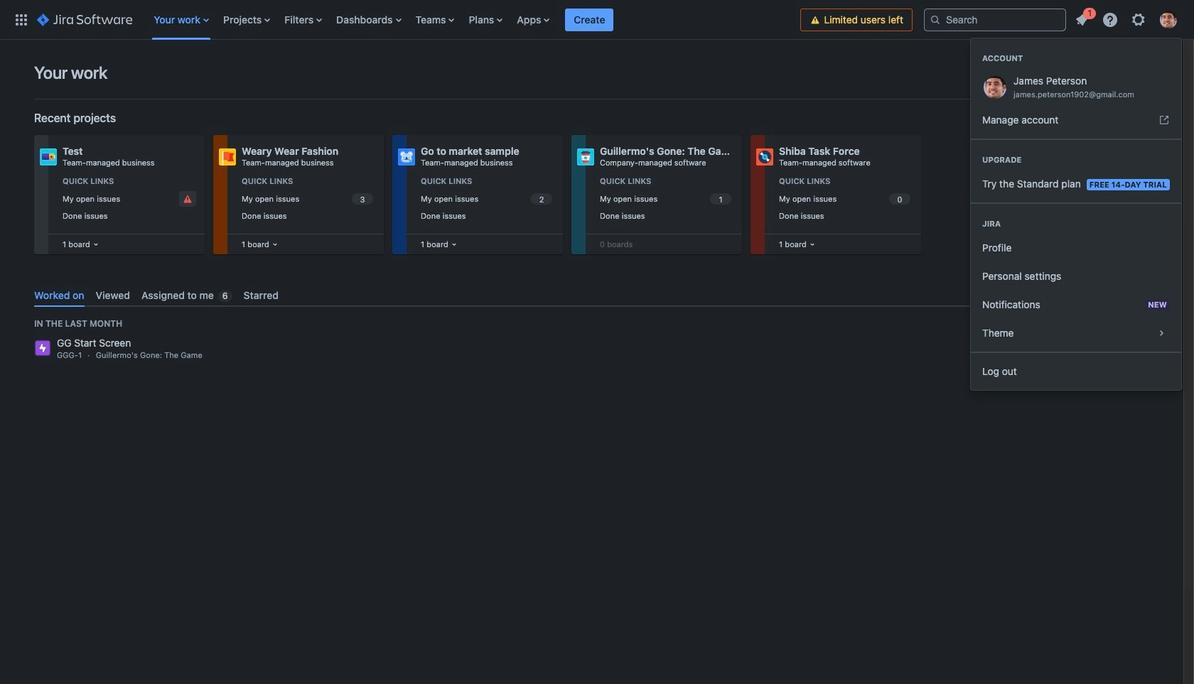 Task type: locate. For each thing, give the bounding box(es) containing it.
jira software image
[[37, 11, 132, 28], [37, 11, 132, 28]]

your profile and settings image
[[1161, 11, 1178, 28]]

heading
[[971, 53, 1182, 64], [971, 154, 1182, 166], [971, 218, 1182, 230]]

3 board image from the left
[[807, 239, 818, 250]]

2 horizontal spatial board image
[[807, 239, 818, 250]]

1 vertical spatial heading
[[971, 154, 1182, 166]]

list item
[[566, 0, 614, 39], [1070, 5, 1097, 31]]

heading for first group from the top
[[971, 53, 1182, 64]]

group
[[971, 38, 1182, 139], [971, 139, 1182, 203]]

board image
[[269, 239, 281, 250], [449, 239, 460, 250], [807, 239, 818, 250]]

None search field
[[924, 8, 1067, 31]]

2 group from the top
[[971, 139, 1182, 203]]

Search field
[[924, 8, 1067, 31]]

notifications image
[[1074, 11, 1091, 28]]

2 board image from the left
[[449, 239, 460, 250]]

tab list
[[28, 284, 1150, 307]]

primary element
[[9, 0, 801, 39]]

0 vertical spatial heading
[[971, 53, 1182, 64]]

1 heading from the top
[[971, 53, 1182, 64]]

0 horizontal spatial board image
[[269, 239, 281, 250]]

1 horizontal spatial list
[[971, 5, 1186, 390]]

2 vertical spatial heading
[[971, 218, 1182, 230]]

help image
[[1102, 11, 1119, 28]]

2 heading from the top
[[971, 154, 1182, 166]]

list
[[147, 0, 801, 39], [971, 5, 1186, 390]]

banner
[[0, 0, 1195, 390]]

0 horizontal spatial list
[[147, 0, 801, 39]]

1 horizontal spatial board image
[[449, 239, 460, 250]]



Task type: describe. For each thing, give the bounding box(es) containing it.
0 horizontal spatial list item
[[566, 0, 614, 39]]

search image
[[930, 14, 942, 25]]

1 group from the top
[[971, 38, 1182, 139]]

settings image
[[1131, 11, 1148, 28]]

1 horizontal spatial list item
[[1070, 5, 1097, 31]]

board image
[[90, 239, 102, 250]]

3 heading from the top
[[971, 218, 1182, 230]]

heading for second group from the top
[[971, 154, 1182, 166]]

appswitcher icon image
[[13, 11, 30, 28]]

1 board image from the left
[[269, 239, 281, 250]]



Task type: vqa. For each thing, say whether or not it's contained in the screenshot.
and
no



